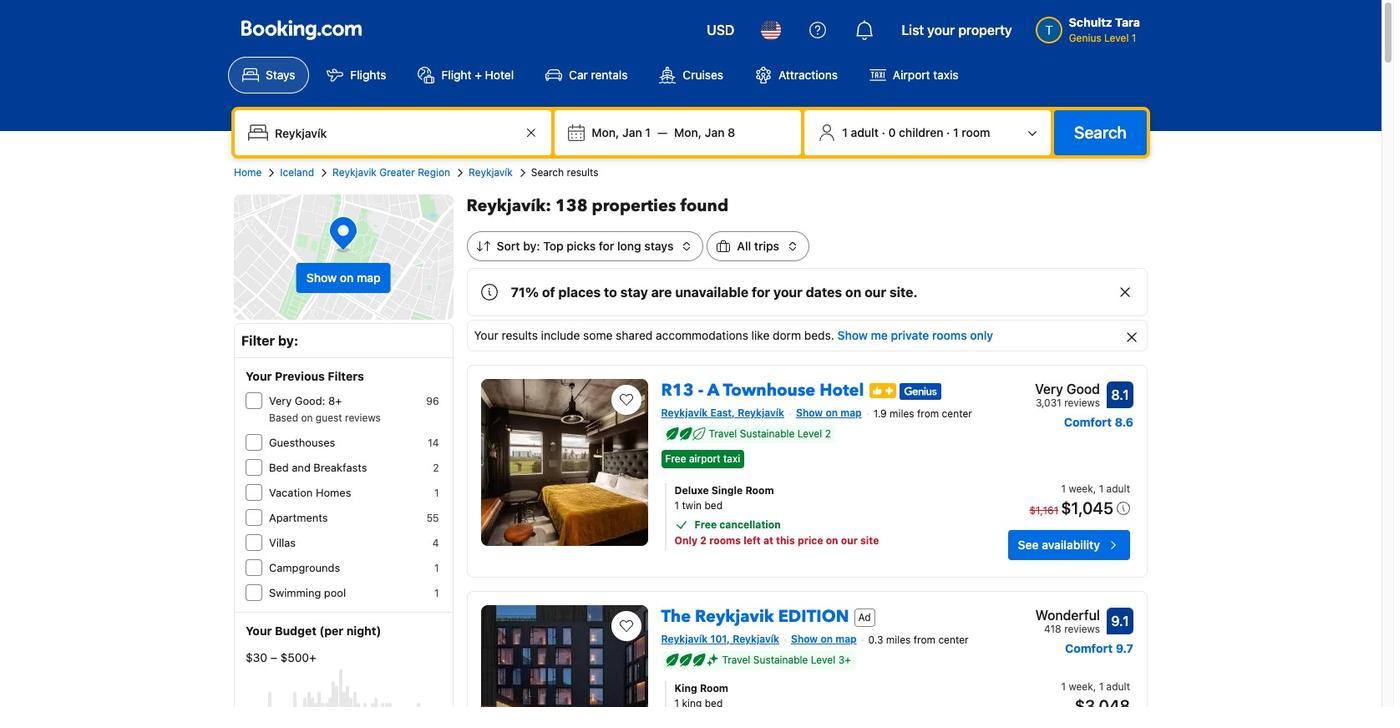 Task type: vqa. For each thing, say whether or not it's contained in the screenshot.
Training
no



Task type: describe. For each thing, give the bounding box(es) containing it.
genius
[[1069, 32, 1102, 44]]

stays link
[[228, 57, 309, 94]]

deluxe
[[675, 485, 709, 497]]

sort by: top picks for long stays
[[497, 239, 674, 253]]

map inside 'show on map' button
[[357, 271, 381, 285]]

—
[[658, 125, 668, 140]]

booking.com image
[[241, 20, 362, 40]]

3,031
[[1036, 397, 1062, 409]]

iceland link
[[280, 165, 314, 180]]

schultz
[[1069, 15, 1113, 29]]

4
[[433, 537, 439, 550]]

free cancellation
[[695, 519, 781, 531]]

room inside deluxe single room link
[[746, 485, 774, 497]]

8.1
[[1111, 388, 1129, 403]]

villas
[[269, 536, 296, 550]]

at
[[763, 535, 774, 547]]

2 week from the top
[[1069, 681, 1093, 693]]

1 jan from the left
[[622, 125, 642, 140]]

the reykjavik edition link
[[661, 599, 849, 628]]

only
[[675, 535, 698, 547]]

good
[[1067, 382, 1100, 397]]

comfort for the reykjavik edition
[[1065, 642, 1113, 656]]

reviews for on
[[345, 412, 381, 424]]

places
[[558, 285, 601, 300]]

to
[[604, 285, 617, 300]]

guesthouses
[[269, 436, 335, 449]]

car
[[569, 68, 588, 82]]

reykjavík up travel sustainable level 2
[[738, 407, 785, 419]]

are
[[651, 285, 672, 300]]

show on map for the reykjavik edition
[[791, 633, 857, 646]]

the
[[661, 606, 691, 628]]

based on guest reviews
[[269, 412, 381, 424]]

reykjavík up reykjavík:
[[469, 166, 513, 179]]

room
[[962, 125, 990, 140]]

search button
[[1054, 110, 1147, 155]]

reykjavík east, reykjavík
[[661, 407, 785, 419]]

schultz tara genius level 1
[[1069, 15, 1140, 44]]

show on map button
[[296, 263, 391, 293]]

usd button
[[697, 10, 745, 50]]

list
[[902, 23, 924, 38]]

see availability link
[[1008, 531, 1130, 561]]

top
[[543, 239, 564, 253]]

reykjavík:
[[467, 195, 551, 217]]

single
[[712, 485, 743, 497]]

very good 3,031 reviews
[[1035, 382, 1100, 409]]

car rentals link
[[531, 57, 642, 94]]

1 vertical spatial your
[[774, 285, 803, 300]]

very for good:
[[269, 394, 292, 408]]

1 · from the left
[[882, 125, 885, 140]]

reykjavík down the 'the'
[[661, 633, 708, 646]]

0 vertical spatial our
[[865, 285, 886, 300]]

vacation homes
[[269, 486, 351, 500]]

r13 - a townhouse hotel
[[661, 379, 864, 402]]

wonderful element
[[1036, 606, 1100, 626]]

left
[[744, 535, 761, 547]]

$1,161
[[1030, 505, 1059, 517]]

2 1 week , 1 adult from the top
[[1061, 681, 1130, 693]]

reykjavik greater region link
[[333, 165, 450, 180]]

a
[[707, 379, 719, 402]]

site
[[861, 535, 879, 547]]

0
[[888, 125, 896, 140]]

guest
[[316, 412, 342, 424]]

travel for edition
[[722, 654, 751, 667]]

level for the reykjavik edition
[[811, 654, 836, 667]]

flight
[[441, 68, 472, 82]]

your budget (per night)
[[246, 624, 381, 638]]

r13
[[661, 379, 694, 402]]

homes
[[316, 486, 351, 500]]

based
[[269, 412, 298, 424]]

and
[[292, 461, 311, 475]]

region
[[418, 166, 450, 179]]

comfort 8.6
[[1064, 415, 1134, 429]]

1 1 week , 1 adult from the top
[[1061, 483, 1130, 496]]

price
[[798, 535, 823, 547]]

see
[[1018, 538, 1039, 552]]

night)
[[347, 624, 381, 638]]

level inside schultz tara genius level 1
[[1105, 32, 1129, 44]]

very for good
[[1035, 382, 1063, 397]]

level for r13 - a townhouse hotel
[[798, 428, 822, 440]]

0 vertical spatial 2
[[825, 428, 831, 440]]

1 inside schultz tara genius level 1
[[1132, 32, 1137, 44]]

1 vertical spatial reykjavik
[[695, 606, 774, 628]]

bed
[[705, 500, 723, 512]]

418
[[1044, 623, 1062, 636]]

1 vertical spatial hotel
[[820, 379, 864, 402]]

this property is part of our preferred plus program. it's committed to providing outstanding service and excellent value. it'll pay us a higher commission if you make a booking. image
[[869, 383, 896, 398]]

budget
[[275, 624, 317, 638]]

show on map for r13 - a townhouse hotel
[[796, 407, 862, 419]]

townhouse
[[723, 379, 816, 402]]

$30
[[246, 651, 267, 665]]

101,
[[711, 633, 730, 646]]

0 vertical spatial hotel
[[485, 68, 514, 82]]

this property is part of our preferred plus program. it's committed to providing outstanding service and excellent value. it'll pay us a higher commission if you make a booking. image
[[869, 383, 896, 398]]

results for search
[[567, 166, 599, 179]]

mon, jan 8 button
[[668, 118, 742, 148]]

edition
[[778, 606, 849, 628]]

$1,045
[[1061, 499, 1114, 518]]

1 mon, from the left
[[592, 125, 619, 140]]

attractions
[[779, 68, 838, 82]]

flights
[[350, 68, 386, 82]]

previous
[[275, 369, 325, 383]]

flight + hotel
[[441, 68, 514, 82]]

tara
[[1115, 15, 1140, 29]]

very good: 8+
[[269, 394, 342, 408]]

reykjavík down r13
[[661, 407, 708, 419]]

by: for filter
[[278, 333, 298, 348]]

reykjavík 101, reykjavík
[[661, 633, 779, 646]]

-
[[698, 379, 704, 402]]

1 twin bed
[[675, 500, 723, 512]]

very good element
[[1035, 379, 1100, 399]]

1 vertical spatial adult
[[1107, 483, 1130, 496]]

1 horizontal spatial for
[[752, 285, 770, 300]]

apartments
[[269, 511, 328, 525]]

private
[[891, 328, 929, 343]]

airport
[[689, 453, 721, 465]]

3+
[[838, 654, 851, 667]]

map for r13 - a townhouse hotel
[[841, 407, 862, 419]]

0 horizontal spatial 2
[[433, 462, 439, 475]]

your for your previous filters
[[246, 369, 272, 383]]

your previous filters
[[246, 369, 364, 383]]

1 , from the top
[[1093, 483, 1096, 496]]

site.
[[890, 285, 918, 300]]

home link
[[234, 165, 262, 180]]

children
[[899, 125, 944, 140]]

0 vertical spatial for
[[599, 239, 614, 253]]

search results
[[531, 166, 599, 179]]

free for free airport taxi
[[665, 453, 686, 465]]

0 horizontal spatial reykjavik
[[333, 166, 377, 179]]



Task type: locate. For each thing, give the bounding box(es) containing it.
miles for r13 - a townhouse hotel
[[890, 408, 914, 420]]

reviews for good
[[1064, 397, 1100, 409]]

comfort
[[1064, 415, 1112, 429], [1065, 642, 1113, 656]]

r13 - a townhouse hotel link
[[661, 373, 864, 402]]

reviews right guest
[[345, 412, 381, 424]]

,
[[1093, 483, 1096, 496], [1093, 681, 1096, 693]]

very left "good"
[[1035, 382, 1063, 397]]

vacation
[[269, 486, 313, 500]]

scored 8.1 element
[[1107, 382, 1134, 409]]

reviews
[[1064, 397, 1100, 409], [345, 412, 381, 424], [1064, 623, 1100, 636]]

the reykjavik edition image
[[481, 606, 648, 708]]

0 vertical spatial sustainable
[[740, 428, 795, 440]]

1 horizontal spatial our
[[865, 285, 886, 300]]

2 horizontal spatial 2
[[825, 428, 831, 440]]

by: left top at left top
[[523, 239, 540, 253]]

1 vertical spatial miles
[[886, 634, 911, 647]]

0 vertical spatial rooms
[[932, 328, 967, 343]]

your up $30
[[246, 624, 272, 638]]

king room
[[675, 683, 729, 695]]

list your property
[[902, 23, 1012, 38]]

2 vertical spatial level
[[811, 654, 836, 667]]

sustainable for edition
[[753, 654, 808, 667]]

jan left '—'
[[622, 125, 642, 140]]

· left 0
[[882, 125, 885, 140]]

1 vertical spatial free
[[695, 519, 717, 531]]

1 vertical spatial 2
[[433, 462, 439, 475]]

0 vertical spatial adult
[[851, 125, 879, 140]]

0 vertical spatial center
[[942, 408, 972, 420]]

0 vertical spatial travel
[[709, 428, 737, 440]]

on inside button
[[340, 271, 354, 285]]

level left 3+
[[811, 654, 836, 667]]

see availability
[[1018, 538, 1100, 552]]

by: right filter
[[278, 333, 298, 348]]

1 horizontal spatial 2
[[700, 535, 707, 547]]

properties
[[592, 195, 676, 217]]

14
[[428, 437, 439, 449]]

reykjavik left greater
[[333, 166, 377, 179]]

week down 'comfort 9.7'
[[1069, 681, 1093, 693]]

1 horizontal spatial hotel
[[820, 379, 864, 402]]

0.3
[[869, 634, 883, 647]]

shared
[[616, 328, 653, 343]]

1 vertical spatial week
[[1069, 681, 1093, 693]]

jan left '8'
[[705, 125, 725, 140]]

attractions link
[[741, 57, 852, 94]]

for up like on the right of page
[[752, 285, 770, 300]]

room right single
[[746, 485, 774, 497]]

center right the 0.3 on the bottom of the page
[[939, 634, 969, 647]]

of
[[542, 285, 555, 300]]

results for your
[[502, 328, 538, 343]]

adult left 0
[[851, 125, 879, 140]]

free down 1 twin bed
[[695, 519, 717, 531]]

room inside king room link
[[700, 683, 729, 695]]

0 horizontal spatial room
[[700, 683, 729, 695]]

airport taxis link
[[855, 57, 973, 94]]

0 vertical spatial reykjavik
[[333, 166, 377, 179]]

1 adult · 0 children · 1 room button
[[811, 117, 1044, 149]]

0 vertical spatial map
[[357, 271, 381, 285]]

very inside very good 3,031 reviews
[[1035, 382, 1063, 397]]

rooms down "free cancellation"
[[709, 535, 741, 547]]

jan
[[622, 125, 642, 140], [705, 125, 725, 140]]

2
[[825, 428, 831, 440], [433, 462, 439, 475], [700, 535, 707, 547]]

your left dates
[[774, 285, 803, 300]]

1 vertical spatial show on map
[[796, 407, 862, 419]]

2 up deluxe single room link
[[825, 428, 831, 440]]

all trips button
[[707, 231, 810, 261]]

show inside 'show on map' button
[[306, 271, 337, 285]]

1 horizontal spatial search
[[1074, 123, 1127, 142]]

sustainable up king room link
[[753, 654, 808, 667]]

1 vertical spatial for
[[752, 285, 770, 300]]

taxi
[[723, 453, 740, 465]]

ad
[[858, 611, 871, 624]]

property
[[959, 23, 1012, 38]]

1 vertical spatial level
[[798, 428, 822, 440]]

from
[[917, 408, 939, 420], [914, 634, 936, 647]]

55
[[427, 512, 439, 525]]

1 week from the top
[[1069, 483, 1093, 496]]

center for the reykjavik edition
[[939, 634, 969, 647]]

our left the site.
[[865, 285, 886, 300]]

0 horizontal spatial jan
[[622, 125, 642, 140]]

comfort 9.7
[[1065, 642, 1134, 656]]

car rentals
[[569, 68, 628, 82]]

stays
[[266, 68, 295, 82]]

2 mon, from the left
[[674, 125, 702, 140]]

level up deluxe single room link
[[798, 428, 822, 440]]

taxis
[[933, 68, 959, 82]]

your for your budget (per night)
[[246, 624, 272, 638]]

2 vertical spatial reviews
[[1064, 623, 1100, 636]]

this
[[776, 535, 795, 547]]

2 vertical spatial map
[[836, 633, 857, 646]]

travel for a
[[709, 428, 737, 440]]

from right the 0.3 on the bottom of the page
[[914, 634, 936, 647]]

0 horizontal spatial your
[[774, 285, 803, 300]]

cancellation
[[720, 519, 781, 531]]

availability
[[1042, 538, 1100, 552]]

1 horizontal spatial rooms
[[932, 328, 967, 343]]

show on map inside button
[[306, 271, 381, 285]]

sustainable down the townhouse
[[740, 428, 795, 440]]

0 horizontal spatial ·
[[882, 125, 885, 140]]

reviews inside very good 3,031 reviews
[[1064, 397, 1100, 409]]

1 vertical spatial our
[[841, 535, 858, 547]]

your down filter
[[246, 369, 272, 383]]

comfort down "good"
[[1064, 415, 1112, 429]]

your right list
[[928, 23, 955, 38]]

all
[[737, 239, 751, 253]]

your
[[474, 328, 499, 343], [246, 369, 272, 383], [246, 624, 272, 638]]

search for search results
[[531, 166, 564, 179]]

96
[[426, 395, 439, 408]]

mon, left '—'
[[592, 125, 619, 140]]

1 vertical spatial room
[[700, 683, 729, 695]]

miles for the reykjavik edition
[[886, 634, 911, 647]]

bed
[[269, 461, 289, 475]]

reviews up 'comfort 9.7'
[[1064, 623, 1100, 636]]

our left site
[[841, 535, 858, 547]]

for left long
[[599, 239, 614, 253]]

mon, right '—'
[[674, 125, 702, 140]]

free for free cancellation
[[695, 519, 717, 531]]

level down tara
[[1105, 32, 1129, 44]]

1 vertical spatial ,
[[1093, 681, 1096, 693]]

1 vertical spatial travel
[[722, 654, 751, 667]]

0 vertical spatial miles
[[890, 408, 914, 420]]

1 vertical spatial center
[[939, 634, 969, 647]]

search results updated. reykjavík: 138 properties found. element
[[467, 195, 1148, 218]]

1 vertical spatial sustainable
[[753, 654, 808, 667]]

1 horizontal spatial ·
[[947, 125, 950, 140]]

0 vertical spatial by:
[[523, 239, 540, 253]]

, down 'comfort 9.7'
[[1093, 681, 1096, 693]]

results left include
[[502, 328, 538, 343]]

free left the airport
[[665, 453, 686, 465]]

campgrounds
[[269, 561, 340, 575]]

1 vertical spatial rooms
[[709, 535, 741, 547]]

0 horizontal spatial rooms
[[709, 535, 741, 547]]

2 , from the top
[[1093, 681, 1096, 693]]

adult
[[851, 125, 879, 140], [1107, 483, 1130, 496], [1107, 681, 1130, 693]]

reykjavík down the reykjavik edition
[[733, 633, 779, 646]]

0 horizontal spatial hotel
[[485, 68, 514, 82]]

0 horizontal spatial for
[[599, 239, 614, 253]]

1 vertical spatial by:
[[278, 333, 298, 348]]

map
[[357, 271, 381, 285], [841, 407, 862, 419], [836, 633, 857, 646]]

0 vertical spatial search
[[1074, 123, 1127, 142]]

comfort for r13 - a townhouse hotel
[[1064, 415, 1112, 429]]

2 · from the left
[[947, 125, 950, 140]]

twin
[[682, 500, 702, 512]]

1 horizontal spatial room
[[746, 485, 774, 497]]

0 vertical spatial show on map
[[306, 271, 381, 285]]

2 vertical spatial show on map
[[791, 633, 857, 646]]

king
[[675, 683, 697, 695]]

0 vertical spatial level
[[1105, 32, 1129, 44]]

show
[[306, 271, 337, 285], [838, 328, 868, 343], [796, 407, 823, 419], [791, 633, 818, 646]]

travel down reykjavík east, reykjavík
[[709, 428, 737, 440]]

accommodations
[[656, 328, 748, 343]]

· right children at the top of page
[[947, 125, 950, 140]]

stay
[[620, 285, 648, 300]]

2 vertical spatial your
[[246, 624, 272, 638]]

bed and breakfasts
[[269, 461, 367, 475]]

mon, jan 1 — mon, jan 8
[[592, 125, 735, 140]]

0 horizontal spatial free
[[665, 453, 686, 465]]

0 vertical spatial week
[[1069, 483, 1093, 496]]

1 horizontal spatial very
[[1035, 382, 1063, 397]]

map for the reykjavik edition
[[836, 633, 857, 646]]

your account menu schultz tara genius level 1 element
[[1036, 8, 1147, 46]]

good:
[[295, 394, 325, 408]]

2 right only
[[700, 535, 707, 547]]

airport
[[893, 68, 930, 82]]

miles right 1.9
[[890, 408, 914, 420]]

1 adult · 0 children · 1 room
[[842, 125, 990, 140]]

greater
[[379, 166, 415, 179]]

from right 1.9
[[917, 408, 939, 420]]

results up the 138
[[567, 166, 599, 179]]

Where are you going? field
[[268, 118, 522, 148]]

comfort down "wonderful 418 reviews"
[[1065, 642, 1113, 656]]

0 horizontal spatial our
[[841, 535, 858, 547]]

all trips
[[737, 239, 779, 253]]

genius discounts available at this property. image
[[899, 383, 941, 400], [899, 383, 941, 400]]

mon,
[[592, 125, 619, 140], [674, 125, 702, 140]]

for
[[599, 239, 614, 253], [752, 285, 770, 300]]

deluxe single room link
[[675, 484, 957, 499]]

1 vertical spatial reviews
[[345, 412, 381, 424]]

the reykjavik edition
[[661, 606, 849, 628]]

1 vertical spatial 1 week , 1 adult
[[1061, 681, 1130, 693]]

very up based
[[269, 394, 292, 408]]

flights link
[[313, 57, 401, 94]]

1 vertical spatial map
[[841, 407, 862, 419]]

2 down 14
[[433, 462, 439, 475]]

0 vertical spatial room
[[746, 485, 774, 497]]

search for search
[[1074, 123, 1127, 142]]

1 vertical spatial your
[[246, 369, 272, 383]]

1 vertical spatial search
[[531, 166, 564, 179]]

scored 9.1 element
[[1107, 608, 1134, 635]]

adult up the $1,045
[[1107, 483, 1130, 496]]

breakfasts
[[314, 461, 367, 475]]

on
[[340, 271, 354, 285], [845, 285, 862, 300], [826, 407, 838, 419], [301, 412, 313, 424], [826, 535, 838, 547], [821, 633, 833, 646]]

by: for sort
[[523, 239, 540, 253]]

0 vertical spatial free
[[665, 453, 686, 465]]

some
[[583, 328, 613, 343]]

0 vertical spatial ,
[[1093, 483, 1096, 496]]

0 horizontal spatial by:
[[278, 333, 298, 348]]

1 vertical spatial from
[[914, 634, 936, 647]]

reykjavik up 'reykjavík 101, reykjavík'
[[695, 606, 774, 628]]

1 vertical spatial results
[[502, 328, 538, 343]]

usd
[[707, 23, 735, 38]]

2 vertical spatial adult
[[1107, 681, 1130, 693]]

hotel right +
[[485, 68, 514, 82]]

from for r13 - a townhouse hotel
[[917, 408, 939, 420]]

miles right the 0.3 on the bottom of the page
[[886, 634, 911, 647]]

your for your results include some shared accommodations like dorm beds. show me private rooms only
[[474, 328, 499, 343]]

2 vertical spatial 2
[[700, 535, 707, 547]]

free airport taxi
[[665, 453, 740, 465]]

0 horizontal spatial results
[[502, 328, 538, 343]]

0 vertical spatial 1 week , 1 adult
[[1061, 483, 1130, 496]]

0 vertical spatial from
[[917, 408, 939, 420]]

only 2 rooms left at this price on our site
[[675, 535, 879, 547]]

week up the $1,045
[[1069, 483, 1093, 496]]

filters
[[328, 369, 364, 383]]

1 horizontal spatial jan
[[705, 125, 725, 140]]

filter
[[241, 333, 275, 348]]

·
[[882, 125, 885, 140], [947, 125, 950, 140]]

1 horizontal spatial reykjavik
[[695, 606, 774, 628]]

1 horizontal spatial by:
[[523, 239, 540, 253]]

adult inside "dropdown button"
[[851, 125, 879, 140]]

center right 1.9
[[942, 408, 972, 420]]

dorm
[[773, 328, 801, 343]]

0 horizontal spatial mon,
[[592, 125, 619, 140]]

1 week , 1 adult down 'comfort 9.7'
[[1061, 681, 1130, 693]]

sustainable for a
[[740, 428, 795, 440]]

center for r13 - a townhouse hotel
[[942, 408, 972, 420]]

0 vertical spatial reviews
[[1064, 397, 1100, 409]]

include
[[541, 328, 580, 343]]

reviews inside "wonderful 418 reviews"
[[1064, 623, 1100, 636]]

adult down 9.7
[[1107, 681, 1130, 693]]

room right king
[[700, 683, 729, 695]]

swimming
[[269, 586, 321, 600]]

your left include
[[474, 328, 499, 343]]

0 vertical spatial results
[[567, 166, 599, 179]]

rooms
[[932, 328, 967, 343], [709, 535, 741, 547]]

, up the $1,045
[[1093, 483, 1096, 496]]

1 week , 1 adult up the $1,045
[[1061, 483, 1130, 496]]

travel down 101,
[[722, 654, 751, 667]]

1 horizontal spatial free
[[695, 519, 717, 531]]

from for the reykjavik edition
[[914, 634, 936, 647]]

me
[[871, 328, 888, 343]]

9.7
[[1116, 642, 1134, 656]]

9.1
[[1112, 614, 1129, 629]]

travel
[[709, 428, 737, 440], [722, 654, 751, 667]]

138
[[555, 195, 588, 217]]

0 vertical spatial your
[[928, 23, 955, 38]]

1 horizontal spatial results
[[567, 166, 599, 179]]

1 horizontal spatial your
[[928, 23, 955, 38]]

1
[[1132, 32, 1137, 44], [645, 125, 651, 140], [842, 125, 848, 140], [953, 125, 959, 140], [1061, 483, 1066, 496], [1099, 483, 1104, 496], [434, 487, 439, 500], [675, 500, 679, 512], [434, 562, 439, 575], [434, 587, 439, 600], [1061, 681, 1066, 693], [1099, 681, 1104, 693]]

1 horizontal spatial mon,
[[674, 125, 702, 140]]

0 vertical spatial your
[[474, 328, 499, 343]]

search inside button
[[1074, 123, 1127, 142]]

0 horizontal spatial search
[[531, 166, 564, 179]]

0 horizontal spatial very
[[269, 394, 292, 408]]

0 vertical spatial comfort
[[1064, 415, 1112, 429]]

reviews up comfort 8.6
[[1064, 397, 1100, 409]]

rooms left "only"
[[932, 328, 967, 343]]

hotel left this property is part of our preferred plus program. it's committed to providing outstanding service and excellent value. it'll pay us a higher commission if you make a booking. image
[[820, 379, 864, 402]]

r13 - a townhouse hotel image
[[481, 379, 648, 546]]

1 vertical spatial comfort
[[1065, 642, 1113, 656]]

2 jan from the left
[[705, 125, 725, 140]]



